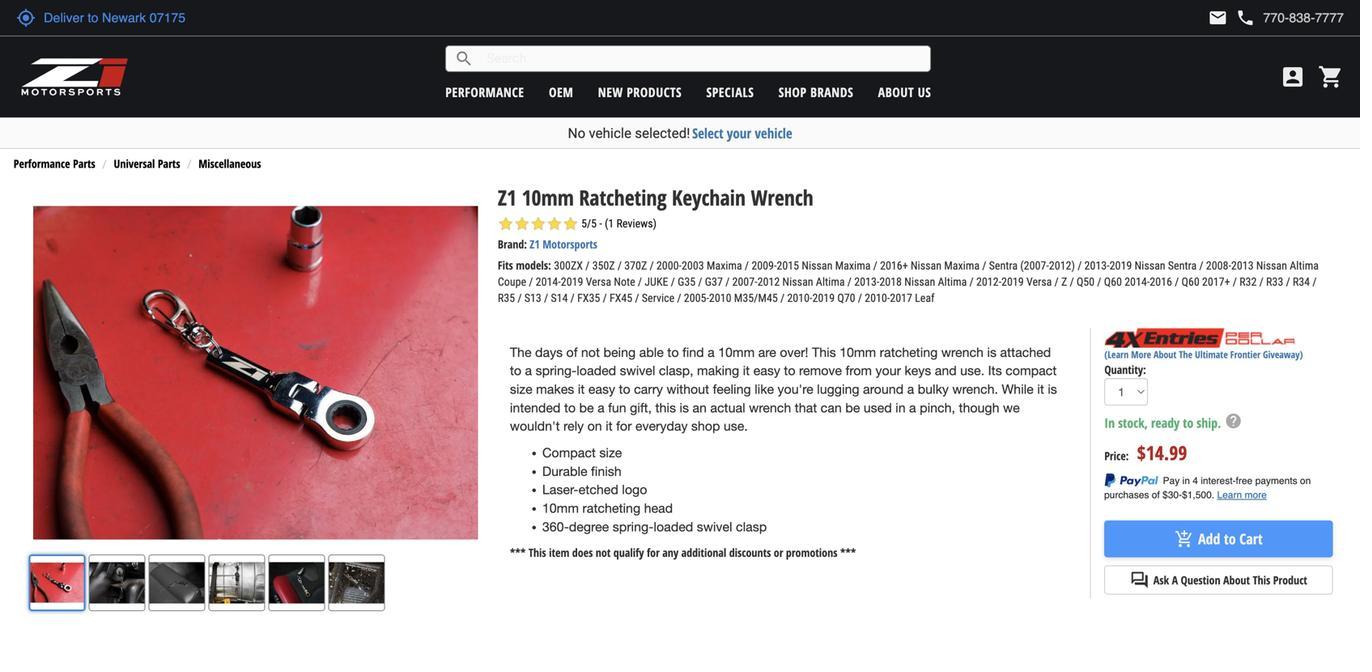 Task type: vqa. For each thing, say whether or not it's contained in the screenshot.
2005-
yes



Task type: describe. For each thing, give the bounding box(es) containing it.
1 *** from the left
[[510, 545, 526, 560]]

2 be from the left
[[846, 400, 860, 415]]

10mm up the making
[[719, 345, 755, 360]]

2019 left q70
[[813, 292, 835, 305]]

3 maxima from the left
[[945, 259, 980, 273]]

/ left r33 on the top right of page
[[1260, 275, 1264, 289]]

my_location
[[16, 8, 36, 28]]

0 vertical spatial 2013-
[[1085, 259, 1110, 273]]

q70
[[838, 292, 856, 305]]

2 q60 from the left
[[1182, 275, 1200, 289]]

2012
[[758, 275, 780, 289]]

/ up q70
[[848, 275, 852, 289]]

2 versa from the left
[[1027, 275, 1052, 289]]

1 vertical spatial z1
[[530, 237, 540, 252]]

nissan up r33 on the top right of page
[[1257, 259, 1288, 273]]

loaded inside the compact size durable finish laser-etched logo 10mm ratcheting head 360-degree spring-loaded swivel clasp
[[654, 520, 694, 535]]

/ right g37
[[726, 275, 730, 289]]

ask
[[1154, 573, 1170, 588]]

compact
[[543, 446, 596, 461]]

shopping_cart link
[[1315, 64, 1345, 90]]

a left 'fun'
[[598, 400, 605, 415]]

2019 right 2012)
[[1110, 259, 1133, 273]]

add
[[1199, 529, 1221, 549]]

brands
[[811, 83, 854, 101]]

item
[[549, 545, 570, 560]]

carry
[[634, 382, 663, 397]]

/ right q70
[[858, 292, 863, 305]]

1 vertical spatial use.
[[724, 419, 748, 434]]

/ left s13 on the top
[[518, 292, 522, 305]]

0 vertical spatial wrench
[[942, 345, 984, 360]]

this
[[656, 400, 676, 415]]

1 horizontal spatial the
[[1180, 348, 1193, 361]]

1 be from the left
[[580, 400, 594, 415]]

us
[[918, 83, 932, 101]]

to up rely
[[564, 400, 576, 415]]

360-
[[543, 520, 569, 535]]

select
[[693, 124, 724, 143]]

stock,
[[1119, 414, 1149, 432]]

1 vertical spatial not
[[596, 545, 611, 560]]

new products link
[[598, 83, 682, 101]]

question
[[1181, 573, 1221, 588]]

/ right r33 on the top right of page
[[1287, 275, 1291, 289]]

/ left g35
[[671, 275, 675, 289]]

coupe
[[498, 275, 527, 289]]

1 maxima from the left
[[707, 259, 743, 273]]

days
[[535, 345, 563, 360]]

the inside the days of not being able to find a 10mm are over! this 10mm ratcheting wrench is attached to a spring-loaded swivel clasp, making it easy to remove from your keys and use. its compact size makes it easy to carry without feeling like you're lugging around a bulky wrench. while it is intended to be a fun gift, this is an actual wrench that can be used in a pinch, though we wouldn't rely on it for everyday shop use.
[[510, 345, 532, 360]]

q50
[[1077, 275, 1095, 289]]

swivel inside the compact size durable finish laser-etched logo 10mm ratcheting head 360-degree spring-loaded swivel clasp
[[697, 520, 733, 535]]

ultimate
[[1196, 348, 1229, 361]]

nissan up 2016
[[1135, 259, 1166, 273]]

/ left z
[[1055, 275, 1059, 289]]

2 2014- from the left
[[1125, 275, 1150, 289]]

/ left g37
[[699, 275, 703, 289]]

2 star from the left
[[514, 216, 530, 232]]

a down the keys at the right bottom
[[908, 382, 915, 397]]

more
[[1132, 348, 1152, 361]]

you're
[[778, 382, 814, 397]]

/ up q50
[[1078, 259, 1082, 273]]

account_box link
[[1277, 64, 1311, 90]]

2 sentra from the left
[[1169, 259, 1197, 273]]

0 vertical spatial use.
[[961, 363, 985, 378]]

r32
[[1240, 275, 1257, 289]]

1 versa from the left
[[586, 275, 612, 289]]

specials link
[[707, 83, 754, 101]]

mail phone
[[1209, 8, 1256, 28]]

parts for performance parts
[[73, 156, 95, 172]]

wrench.
[[953, 382, 999, 397]]

brand:
[[498, 237, 527, 252]]

though
[[959, 400, 1000, 415]]

m35/m45
[[734, 292, 778, 305]]

feeling
[[713, 382, 751, 397]]

2007-
[[733, 275, 758, 289]]

2016
[[1150, 275, 1173, 289]]

/ up the 2007-
[[745, 259, 749, 273]]

(2007-
[[1021, 259, 1050, 273]]

around
[[864, 382, 904, 397]]

rely
[[564, 419, 584, 434]]

nissan down '2015'
[[783, 275, 814, 289]]

r34
[[1293, 275, 1311, 289]]

juke
[[645, 275, 669, 289]]

attached
[[1001, 345, 1052, 360]]

your inside the days of not being able to find a 10mm are over! this 10mm ratcheting wrench is attached to a spring-loaded swivel clasp, making it easy to remove from your keys and use. its compact size makes it easy to carry without feeling like you're lugging around a bulky wrench. while it is intended to be a fun gift, this is an actual wrench that can be used in a pinch, though we wouldn't rely on it for everyday shop use.
[[876, 363, 901, 378]]

about us
[[879, 83, 932, 101]]

from
[[846, 363, 872, 378]]

additional
[[682, 545, 727, 560]]

oem link
[[549, 83, 574, 101]]

mail link
[[1209, 8, 1228, 28]]

parts for universal parts
[[158, 156, 180, 172]]

/ up s13 on the top
[[529, 275, 533, 289]]

2019 down (2007- in the top of the page
[[1002, 275, 1024, 289]]

1 star from the left
[[498, 216, 514, 232]]

without
[[667, 382, 710, 397]]

2019 down 300zx
[[561, 275, 584, 289]]

2 horizontal spatial is
[[1048, 382, 1058, 397]]

this inside the days of not being able to find a 10mm are over! this 10mm ratcheting wrench is attached to a spring-loaded swivel clasp, making it easy to remove from your keys and use. its compact size makes it easy to carry without feeling like you're lugging around a bulky wrench. while it is intended to be a fun gift, this is an actual wrench that can be used in a pinch, though we wouldn't rely on it for everyday shop use.
[[812, 345, 836, 360]]

remove
[[799, 363, 842, 378]]

size inside the compact size durable finish laser-etched logo 10mm ratcheting head 360-degree spring-loaded swivel clasp
[[600, 446, 622, 461]]

in stock, ready to ship. help
[[1105, 412, 1243, 432]]

find
[[683, 345, 704, 360]]

370z
[[625, 259, 647, 273]]

like
[[755, 382, 774, 397]]

note
[[614, 275, 636, 289]]

help
[[1225, 412, 1243, 430]]

over!
[[780, 345, 809, 360]]

/ left 2012-
[[970, 275, 974, 289]]

2009-
[[752, 259, 777, 273]]

that
[[795, 400, 818, 415]]

4 star from the left
[[547, 216, 563, 232]]

to up 'fun'
[[619, 382, 631, 397]]

0 horizontal spatial easy
[[589, 382, 616, 397]]

2012-
[[977, 275, 1002, 289]]

a up intended
[[525, 363, 532, 378]]

makes
[[536, 382, 575, 397]]

nissan up leaf
[[905, 275, 936, 289]]

frontier
[[1231, 348, 1261, 361]]

3 star from the left
[[530, 216, 547, 232]]

0 vertical spatial z1
[[498, 183, 517, 212]]

0 horizontal spatial your
[[727, 124, 752, 143]]

selected!
[[635, 125, 691, 141]]

to down over!
[[784, 363, 796, 378]]

giveaway)
[[1264, 348, 1304, 361]]

1 horizontal spatial vehicle
[[755, 124, 793, 143]]

keychain
[[672, 183, 746, 212]]

compact size durable finish laser-etched logo 10mm ratcheting head 360-degree spring-loaded swivel clasp
[[543, 446, 767, 535]]

/ right 2016
[[1175, 275, 1180, 289]]

new
[[598, 83, 623, 101]]

spring- inside the days of not being able to find a 10mm are over! this 10mm ratcheting wrench is attached to a spring-loaded swivel clasp, making it easy to remove from your keys and use. its compact size makes it easy to carry without feeling like you're lugging around a bulky wrench. while it is intended to be a fun gift, this is an actual wrench that can be used in a pinch, though we wouldn't rely on it for everyday shop use.
[[536, 363, 577, 378]]

ready
[[1152, 414, 1180, 432]]

new products
[[598, 83, 682, 101]]

laser-
[[543, 483, 579, 498]]

shop
[[692, 419, 720, 434]]

nissan right 2016+
[[911, 259, 942, 273]]

/ right q50
[[1098, 275, 1102, 289]]

for inside the days of not being able to find a 10mm are over! this 10mm ratcheting wrench is attached to a spring-loaded swivel clasp, making it easy to remove from your keys and use. its compact size makes it easy to carry without feeling like you're lugging around a bulky wrench. while it is intended to be a fun gift, this is an actual wrench that can be used in a pinch, though we wouldn't rely on it for everyday shop use.
[[617, 419, 632, 434]]

service
[[642, 292, 675, 305]]

this inside question_answer ask a question about this product
[[1253, 573, 1271, 588]]

performance
[[446, 83, 525, 101]]

1 horizontal spatial easy
[[754, 363, 781, 378]]

cart
[[1240, 529, 1263, 549]]

performance link
[[446, 83, 525, 101]]

1 horizontal spatial altima
[[938, 275, 967, 289]]

/ left 2008-
[[1200, 259, 1204, 273]]

price: $14.99
[[1105, 440, 1188, 466]]

promotions
[[786, 545, 838, 560]]

10mm inside the compact size durable finish laser-etched logo 10mm ratcheting head 360-degree spring-loaded swivel clasp
[[543, 501, 579, 516]]

to right add
[[1225, 529, 1237, 549]]



Task type: locate. For each thing, give the bounding box(es) containing it.
parts right performance
[[73, 156, 95, 172]]

1 horizontal spatial wrench
[[942, 345, 984, 360]]

about right more
[[1154, 348, 1177, 361]]

use.
[[961, 363, 985, 378], [724, 419, 748, 434]]

0 horizontal spatial 2013-
[[855, 275, 880, 289]]

0 horizontal spatial this
[[529, 545, 546, 560]]

miscellaneous
[[199, 156, 261, 172]]

versa
[[586, 275, 612, 289], [1027, 275, 1052, 289]]

1 vertical spatial for
[[647, 545, 660, 560]]

maxima up g37
[[707, 259, 743, 273]]

it right the makes
[[578, 382, 585, 397]]

1 horizontal spatial use.
[[961, 363, 985, 378]]

versa down (2007- in the top of the page
[[1027, 275, 1052, 289]]

1 horizontal spatial q60
[[1182, 275, 1200, 289]]

size inside the days of not being able to find a 10mm are over! this 10mm ratcheting wrench is attached to a spring-loaded swivel clasp, making it easy to remove from your keys and use. its compact size makes it easy to carry without feeling like you're lugging around a bulky wrench. while it is intended to be a fun gift, this is an actual wrench that can be used in a pinch, though we wouldn't rely on it for everyday shop use.
[[510, 382, 533, 397]]

does
[[572, 545, 593, 560]]

specials
[[707, 83, 754, 101]]

1 horizontal spatial this
[[812, 345, 836, 360]]

1 horizontal spatial versa
[[1027, 275, 1052, 289]]

0 vertical spatial is
[[988, 345, 997, 360]]

s13
[[525, 292, 542, 305]]

size
[[510, 382, 533, 397], [600, 446, 622, 461]]

be right can
[[846, 400, 860, 415]]

2010-
[[788, 292, 813, 305], [865, 292, 890, 305]]

(learn more about the ultimate frontier giveaway) link
[[1105, 348, 1304, 361]]

use. down actual
[[724, 419, 748, 434]]

motorsports
[[543, 237, 598, 252]]

2 vertical spatial is
[[680, 400, 689, 415]]

2014- up s14
[[536, 275, 561, 289]]

1 horizontal spatial for
[[647, 545, 660, 560]]

2 2010- from the left
[[865, 292, 890, 305]]

2000-
[[657, 259, 682, 273]]

1 sentra from the left
[[990, 259, 1018, 273]]

loaded
[[577, 363, 617, 378], [654, 520, 694, 535]]

ratcheting up the keys at the right bottom
[[880, 345, 938, 360]]

q60 left the 2017+
[[1182, 275, 1200, 289]]

add_shopping_cart add to cart
[[1175, 529, 1263, 549]]

everyday
[[636, 419, 688, 434]]

being
[[604, 345, 636, 360]]

1 horizontal spatial spring-
[[613, 520, 654, 535]]

1 vertical spatial swivel
[[697, 520, 733, 535]]

1 vertical spatial wrench
[[749, 400, 792, 415]]

1 vertical spatial this
[[529, 545, 546, 560]]

performance
[[14, 156, 70, 172]]

$14.99
[[1138, 440, 1188, 466]]

/ right 370z on the top left of the page
[[650, 259, 654, 273]]

300zx
[[554, 259, 583, 273]]

etched
[[579, 483, 619, 498]]

0 horizontal spatial 2010-
[[788, 292, 813, 305]]

5/5 -
[[582, 217, 602, 230]]

2 horizontal spatial this
[[1253, 573, 1271, 588]]

1 horizontal spatial is
[[988, 345, 997, 360]]

z1 motorsports logo image
[[20, 57, 129, 97]]

1 vertical spatial size
[[600, 446, 622, 461]]

loaded down being
[[577, 363, 617, 378]]

0 vertical spatial spring-
[[536, 363, 577, 378]]

ratcheting inside the compact size durable finish laser-etched logo 10mm ratcheting head 360-degree spring-loaded swivel clasp
[[583, 501, 641, 516]]

0 horizontal spatial wrench
[[749, 400, 792, 415]]

z1 up brand:
[[498, 183, 517, 212]]

quantity:
[[1105, 362, 1147, 378]]

finish
[[591, 464, 622, 479]]

swivel up additional
[[697, 520, 733, 535]]

2013- up q70
[[855, 275, 880, 289]]

models:
[[516, 258, 551, 273]]

no
[[568, 125, 586, 141]]

about right question
[[1224, 573, 1251, 588]]

(learn
[[1105, 348, 1129, 361]]

on
[[588, 419, 602, 434]]

it up feeling
[[743, 363, 750, 378]]

easy up 'fun'
[[589, 382, 616, 397]]

0 vertical spatial swivel
[[620, 363, 656, 378]]

spring-
[[536, 363, 577, 378], [613, 520, 654, 535]]

5 star from the left
[[563, 216, 579, 232]]

/ right fx35
[[603, 292, 607, 305]]

ratcheting inside the days of not being able to find a 10mm are over! this 10mm ratcheting wrench is attached to a spring-loaded swivel clasp, making it easy to remove from your keys and use. its compact size makes it easy to carry without feeling like you're lugging around a bulky wrench. while it is intended to be a fun gift, this is an actual wrench that can be used in a pinch, though we wouldn't rely on it for everyday shop use.
[[880, 345, 938, 360]]

0 vertical spatial size
[[510, 382, 533, 397]]

1 horizontal spatial 2014-
[[1125, 275, 1150, 289]]

this up the remove
[[812, 345, 836, 360]]

1 horizontal spatial maxima
[[836, 259, 871, 273]]

0 vertical spatial your
[[727, 124, 752, 143]]

ratcheting down etched
[[583, 501, 641, 516]]

/ left r32 at the top of page
[[1233, 275, 1238, 289]]

10mm up from
[[840, 345, 877, 360]]

degree
[[569, 520, 609, 535]]

0 horizontal spatial about
[[879, 83, 915, 101]]

1 horizontal spatial parts
[[158, 156, 180, 172]]

to left ship. on the bottom of the page
[[1184, 414, 1194, 432]]

the left days
[[510, 345, 532, 360]]

g35
[[678, 275, 696, 289]]

/ right 350z
[[618, 259, 622, 273]]

/ right 'r34'
[[1313, 275, 1317, 289]]

2013
[[1232, 259, 1254, 273]]

the left ultimate
[[1180, 348, 1193, 361]]

2 vertical spatial this
[[1253, 573, 1271, 588]]

/ up 2012-
[[983, 259, 987, 273]]

any
[[663, 545, 679, 560]]

0 horizontal spatial q60
[[1105, 275, 1123, 289]]

0 horizontal spatial use.
[[724, 419, 748, 434]]

0 horizontal spatial swivel
[[620, 363, 656, 378]]

0 vertical spatial this
[[812, 345, 836, 360]]

clasp
[[736, 520, 767, 535]]

size up finish
[[600, 446, 622, 461]]

is left "an"
[[680, 400, 689, 415]]

a right in
[[910, 400, 917, 415]]

*** this item does not qualify for any additional discounts or promotions ***
[[510, 545, 857, 560]]

0 vertical spatial ratcheting
[[880, 345, 938, 360]]

products
[[627, 83, 682, 101]]

0 vertical spatial for
[[617, 419, 632, 434]]

1 horizontal spatial loaded
[[654, 520, 694, 535]]

it right the on
[[606, 419, 613, 434]]

0 horizontal spatial be
[[580, 400, 594, 415]]

to inside in stock, ready to ship. help
[[1184, 414, 1194, 432]]

fx45
[[610, 292, 633, 305]]

not inside the days of not being able to find a 10mm are over! this 10mm ratcheting wrench is attached to a spring-loaded swivel clasp, making it easy to remove from your keys and use. its compact size makes it easy to carry without feeling like you're lugging around a bulky wrench. while it is intended to be a fun gift, this is an actual wrench that can be used in a pinch, though we wouldn't rely on it for everyday shop use.
[[582, 345, 600, 360]]

/ left 2016+
[[874, 259, 878, 273]]

0 horizontal spatial is
[[680, 400, 689, 415]]

Search search field
[[474, 46, 931, 71]]

1 horizontal spatial z1
[[530, 237, 540, 252]]

2010- down 2018
[[865, 292, 890, 305]]

search
[[455, 49, 474, 68]]

1 2010- from the left
[[788, 292, 813, 305]]

vehicle down "shop" in the top of the page
[[755, 124, 793, 143]]

fits
[[498, 258, 513, 273]]

maxima up q70
[[836, 259, 871, 273]]

wouldn't
[[510, 419, 560, 434]]

this left the product
[[1253, 573, 1271, 588]]

not right does
[[596, 545, 611, 560]]

0 horizontal spatial z1
[[498, 183, 517, 212]]

versa down 350z
[[586, 275, 612, 289]]

/ right fx45
[[635, 292, 640, 305]]

2018
[[880, 275, 902, 289]]

compact
[[1006, 363, 1057, 378]]

maxima up 2012-
[[945, 259, 980, 273]]

10mm
[[522, 183, 574, 212], [719, 345, 755, 360], [840, 345, 877, 360], [543, 501, 579, 516]]

and
[[935, 363, 957, 378]]

wrench up and
[[942, 345, 984, 360]]

your up around on the bottom of page
[[876, 363, 901, 378]]

2 *** from the left
[[841, 545, 857, 560]]

2003
[[682, 259, 704, 273]]

durable
[[543, 464, 588, 479]]

2016+
[[881, 259, 909, 273]]

your right select
[[727, 124, 752, 143]]

/ right the note
[[638, 275, 642, 289]]

price:
[[1105, 448, 1130, 464]]

0 horizontal spatial ratcheting
[[583, 501, 641, 516]]

1 horizontal spatial your
[[876, 363, 901, 378]]

0 horizontal spatial maxima
[[707, 259, 743, 273]]

altima up q70
[[816, 275, 845, 289]]

the days of not being able to find a 10mm are over! this 10mm ratcheting wrench is attached to a spring-loaded swivel clasp, making it easy to remove from your keys and use. its compact size makes it easy to carry without feeling like you're lugging around a bulky wrench. while it is intended to be a fun gift, this is an actual wrench that can be used in a pinch, though we wouldn't rely on it for everyday shop use.
[[510, 345, 1058, 434]]

0 horizontal spatial for
[[617, 419, 632, 434]]

parts right "universal"
[[158, 156, 180, 172]]

/ right m35/m45
[[781, 292, 785, 305]]

in
[[896, 400, 906, 415]]

ratcheting
[[880, 345, 938, 360], [583, 501, 641, 516]]

1 vertical spatial loaded
[[654, 520, 694, 535]]

0 horizontal spatial size
[[510, 382, 533, 397]]

1 horizontal spatial ***
[[841, 545, 857, 560]]

star
[[498, 216, 514, 232], [514, 216, 530, 232], [530, 216, 547, 232], [547, 216, 563, 232], [563, 216, 579, 232]]

we
[[1004, 400, 1020, 415]]

10mm inside z1 10mm ratcheting keychain wrench star star star star star 5/5 - (1 reviews) brand: z1 motorsports
[[522, 183, 574, 212]]

sentra up 2012-
[[990, 259, 1018, 273]]

/ left 350z
[[586, 259, 590, 273]]

0 horizontal spatial spring-
[[536, 363, 577, 378]]

loaded down the "head"
[[654, 520, 694, 535]]

2 horizontal spatial maxima
[[945, 259, 980, 273]]

1 vertical spatial spring-
[[613, 520, 654, 535]]

1 2014- from the left
[[536, 275, 561, 289]]

your
[[727, 124, 752, 143], [876, 363, 901, 378]]

1 parts from the left
[[73, 156, 95, 172]]

to up clasp,
[[668, 345, 679, 360]]

1 horizontal spatial be
[[846, 400, 860, 415]]

/ right z
[[1070, 275, 1075, 289]]

nissan right '2015'
[[802, 259, 833, 273]]

1 vertical spatial ratcheting
[[583, 501, 641, 516]]

select your vehicle link
[[693, 124, 793, 143]]

1 horizontal spatial size
[[600, 446, 622, 461]]

loaded inside the days of not being able to find a 10mm are over! this 10mm ratcheting wrench is attached to a spring-loaded swivel clasp, making it easy to remove from your keys and use. its compact size makes it easy to carry without feeling like you're lugging around a bulky wrench. while it is intended to be a fun gift, this is an actual wrench that can be used in a pinch, though we wouldn't rely on it for everyday shop use.
[[577, 363, 617, 378]]

2013- up q50
[[1085, 259, 1110, 273]]

2014-
[[536, 275, 561, 289], [1125, 275, 1150, 289]]

0 horizontal spatial 2014-
[[536, 275, 561, 289]]

1 vertical spatial about
[[1154, 348, 1177, 361]]

vehicle inside no vehicle selected! select your vehicle
[[589, 125, 632, 141]]

1 vertical spatial your
[[876, 363, 901, 378]]

to up intended
[[510, 363, 522, 378]]

r35
[[498, 292, 515, 305]]

spring- inside the compact size durable finish laser-etched logo 10mm ratcheting head 360-degree spring-loaded swivel clasp
[[613, 520, 654, 535]]

1 horizontal spatial swivel
[[697, 520, 733, 535]]

2 parts from the left
[[158, 156, 180, 172]]

1 vertical spatial easy
[[589, 382, 616, 397]]

question_answer ask a question about this product
[[1131, 571, 1308, 590]]

q60
[[1105, 275, 1123, 289], [1182, 275, 1200, 289]]

account_box
[[1281, 64, 1307, 90]]

is down compact
[[1048, 382, 1058, 397]]

*** left item
[[510, 545, 526, 560]]

0 horizontal spatial versa
[[586, 275, 612, 289]]

10mm up z1 motorsports link
[[522, 183, 574, 212]]

*** right promotions
[[841, 545, 857, 560]]

nissan
[[802, 259, 833, 273], [911, 259, 942, 273], [1135, 259, 1166, 273], [1257, 259, 1288, 273], [783, 275, 814, 289], [905, 275, 936, 289]]

0 vertical spatial easy
[[754, 363, 781, 378]]

0 horizontal spatial loaded
[[577, 363, 617, 378]]

/ left 2005-
[[678, 292, 682, 305]]

1 vertical spatial is
[[1048, 382, 1058, 397]]

2 horizontal spatial about
[[1224, 573, 1251, 588]]

/ right s14
[[571, 292, 575, 305]]

0 vertical spatial not
[[582, 345, 600, 360]]

it down compact
[[1038, 382, 1045, 397]]

0 horizontal spatial parts
[[73, 156, 95, 172]]

gift,
[[630, 400, 652, 415]]

intended
[[510, 400, 561, 415]]

1 vertical spatial 2013-
[[855, 275, 880, 289]]

bulky
[[918, 382, 949, 397]]

sentra up 2016
[[1169, 259, 1197, 273]]

used
[[864, 400, 892, 415]]

spring- up the makes
[[536, 363, 577, 378]]

1 q60 from the left
[[1105, 275, 1123, 289]]

q60 right q50
[[1105, 275, 1123, 289]]

be
[[580, 400, 594, 415], [846, 400, 860, 415]]

2012)
[[1050, 259, 1076, 273]]

add_shopping_cart
[[1175, 530, 1195, 549]]

clasp,
[[659, 363, 694, 378]]

0 horizontal spatial vehicle
[[589, 125, 632, 141]]

0 horizontal spatial the
[[510, 345, 532, 360]]

not right 'of'
[[582, 345, 600, 360]]

0 vertical spatial loaded
[[577, 363, 617, 378]]

fits models:
[[498, 258, 554, 273]]

this
[[812, 345, 836, 360], [529, 545, 546, 560], [1253, 573, 1271, 588]]

0 horizontal spatial sentra
[[990, 259, 1018, 273]]

0 horizontal spatial ***
[[510, 545, 526, 560]]

can
[[821, 400, 842, 415]]

fx35
[[578, 292, 600, 305]]

1 horizontal spatial 2010-
[[865, 292, 890, 305]]

1 horizontal spatial about
[[1154, 348, 1177, 361]]

spring- up qualify
[[613, 520, 654, 535]]

0 vertical spatial about
[[879, 83, 915, 101]]

2 maxima from the left
[[836, 259, 871, 273]]

***
[[510, 545, 526, 560], [841, 545, 857, 560]]

2014- right q50
[[1125, 275, 1150, 289]]

/ left s14
[[544, 292, 549, 305]]

1 horizontal spatial sentra
[[1169, 259, 1197, 273]]

2 horizontal spatial altima
[[1290, 259, 1319, 273]]

swivel inside the days of not being able to find a 10mm are over! this 10mm ratcheting wrench is attached to a spring-loaded swivel clasp, making it easy to remove from your keys and use. its compact size makes it easy to carry without feeling like you're lugging around a bulky wrench. while it is intended to be a fun gift, this is an actual wrench that can be used in a pinch, though we wouldn't rely on it for everyday shop use.
[[620, 363, 656, 378]]

2017
[[890, 292, 913, 305]]

a right the find at the bottom of the page
[[708, 345, 715, 360]]

is up its
[[988, 345, 997, 360]]

1 horizontal spatial 2013-
[[1085, 259, 1110, 273]]

z1 up models:
[[530, 237, 540, 252]]

about inside question_answer ask a question about this product
[[1224, 573, 1251, 588]]

1 horizontal spatial ratcheting
[[880, 345, 938, 360]]

while
[[1002, 382, 1034, 397]]

0 horizontal spatial altima
[[816, 275, 845, 289]]

2 vertical spatial about
[[1224, 573, 1251, 588]]

easy
[[754, 363, 781, 378], [589, 382, 616, 397]]

for down 'fun'
[[617, 419, 632, 434]]



